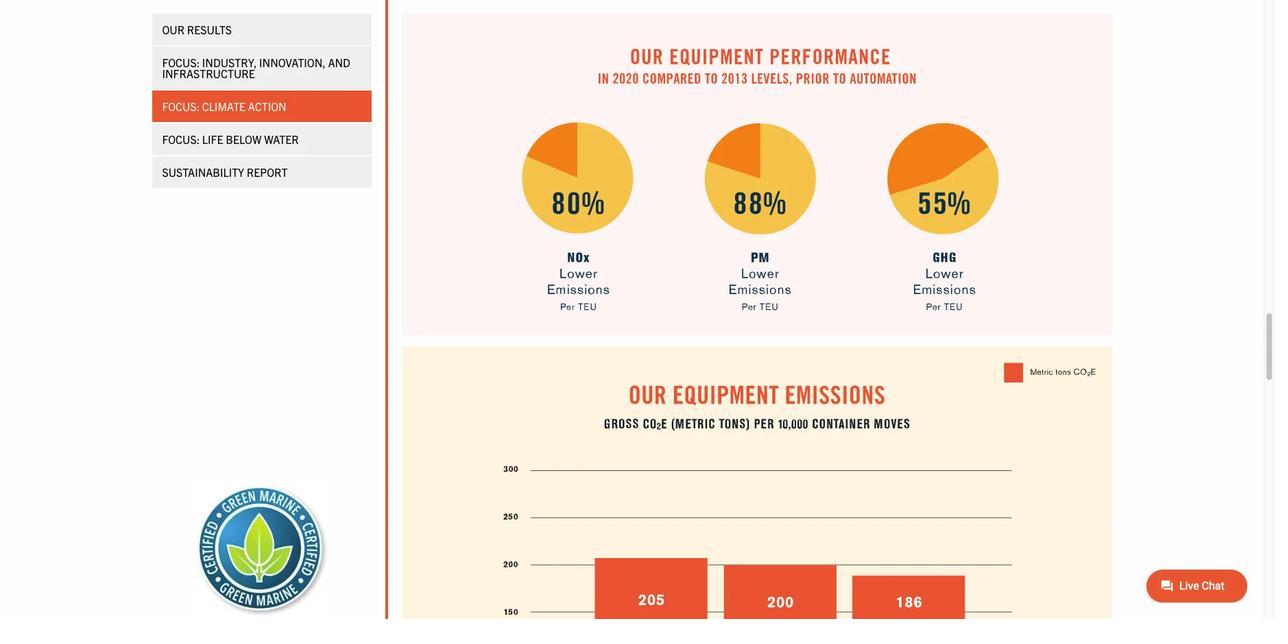 Task type: vqa. For each thing, say whether or not it's contained in the screenshot.
As at the left top of the page
no



Task type: describe. For each thing, give the bounding box(es) containing it.
focus: industry, innovation, and infrastructure
[[162, 56, 350, 80]]

focus: for focus: life below water
[[162, 132, 200, 146]]

our
[[162, 23, 185, 36]]

water
[[264, 132, 299, 146]]

focus: for focus: industry, innovation, and infrastructure
[[162, 56, 200, 69]]

sustainability
[[162, 165, 244, 179]]

industry,
[[202, 56, 257, 69]]

focus: life below water
[[162, 132, 299, 146]]

results
[[187, 23, 232, 36]]

action
[[248, 99, 286, 113]]

focus: climate action
[[162, 99, 286, 113]]

life
[[202, 132, 223, 146]]



Task type: locate. For each thing, give the bounding box(es) containing it.
focus: down our
[[162, 56, 200, 69]]

focus: life below water link
[[152, 123, 371, 155]]

sustainability report
[[162, 165, 288, 179]]

1 focus: from the top
[[162, 56, 200, 69]]

focus: climate action link
[[152, 91, 371, 122]]

infrastructure
[[162, 67, 255, 80]]

2 focus: from the top
[[162, 99, 200, 113]]

report
[[247, 165, 288, 179]]

sustainability report link
[[152, 156, 371, 188]]

our results link
[[152, 14, 371, 45]]

2 vertical spatial focus:
[[162, 132, 200, 146]]

and
[[328, 56, 350, 69]]

1 vertical spatial focus:
[[162, 99, 200, 113]]

focus: left life
[[162, 132, 200, 146]]

focus: industry, innovation, and infrastructure link
[[152, 47, 371, 89]]

3 focus: from the top
[[162, 132, 200, 146]]

focus: inside focus: industry, innovation, and infrastructure
[[162, 56, 200, 69]]

below
[[226, 132, 262, 146]]

focus:
[[162, 56, 200, 69], [162, 99, 200, 113], [162, 132, 200, 146]]

focus: left climate
[[162, 99, 200, 113]]

0 vertical spatial focus:
[[162, 56, 200, 69]]

focus: for focus: climate action
[[162, 99, 200, 113]]

innovation,
[[259, 56, 326, 69]]

our results
[[162, 23, 232, 36]]

climate
[[202, 99, 246, 113]]



